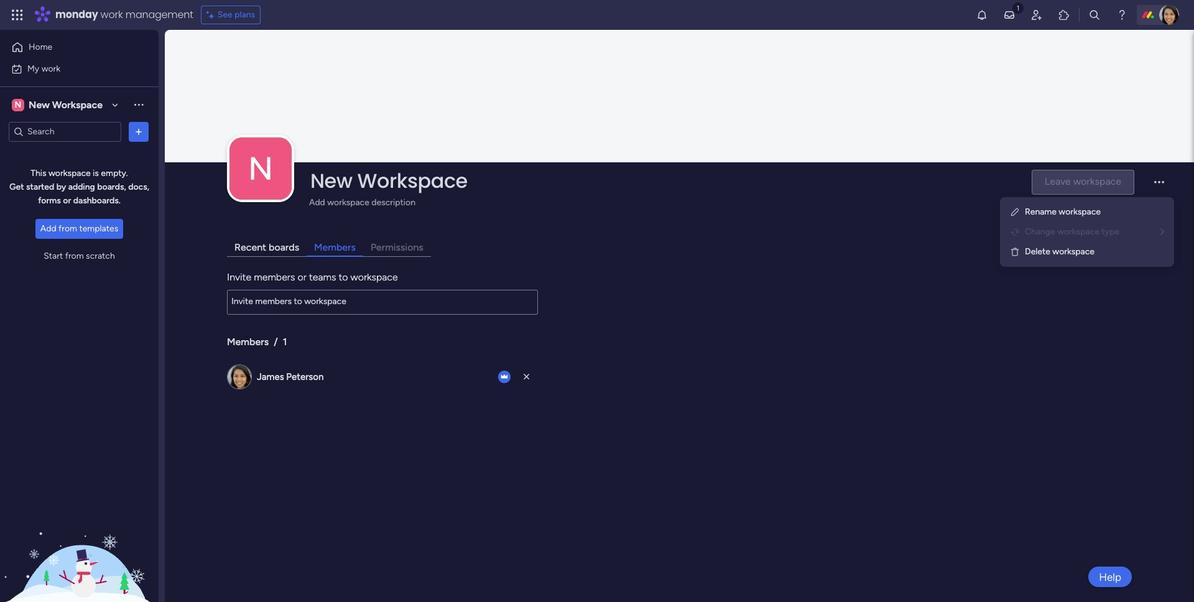 Task type: describe. For each thing, give the bounding box(es) containing it.
select product image
[[11, 9, 24, 21]]

members for members
[[314, 241, 356, 253]]

1 horizontal spatial or
[[298, 271, 307, 283]]

management
[[125, 7, 193, 22]]

monday
[[55, 7, 98, 22]]

workspace selection element
[[12, 97, 105, 112]]

1
[[283, 336, 287, 348]]

by
[[56, 182, 66, 192]]

1 vertical spatial new
[[310, 167, 353, 195]]

is
[[93, 168, 99, 179]]

invite members image
[[1031, 9, 1043, 21]]

help button
[[1089, 567, 1132, 587]]

workspace inside "element"
[[52, 99, 103, 110]]

new crown image
[[498, 371, 511, 383]]

get
[[9, 182, 24, 192]]

docs,
[[128, 182, 149, 192]]

add for add from templates
[[40, 223, 56, 234]]

lottie animation element
[[0, 477, 159, 602]]

rename
[[1025, 207, 1057, 217]]

work for my
[[41, 63, 60, 74]]

change workspace type menu item
[[1010, 225, 1165, 240]]

delete
[[1025, 246, 1051, 257]]

workspace image
[[230, 137, 292, 200]]

Search in workspace field
[[26, 124, 104, 139]]

n button
[[230, 137, 292, 200]]

home
[[29, 42, 52, 52]]

adding
[[68, 182, 95, 192]]

to
[[339, 271, 348, 283]]

members for members / 1
[[227, 336, 269, 348]]

apps image
[[1058, 9, 1071, 21]]

type
[[1102, 226, 1120, 237]]

start from scratch
[[44, 251, 115, 261]]

invite members or teams to workspace
[[227, 271, 398, 283]]

my
[[27, 63, 39, 74]]

see plans
[[218, 9, 255, 20]]

my work button
[[7, 59, 134, 79]]

1 vertical spatial new workspace
[[310, 167, 468, 195]]

boards
[[269, 241, 299, 253]]

New Workspace field
[[307, 167, 1021, 195]]

workspace for change
[[1058, 226, 1100, 237]]

james peterson link
[[257, 371, 324, 382]]

add for add workspace description
[[309, 197, 325, 208]]

v2 ellipsis image
[[1155, 181, 1165, 192]]

n for workspace image
[[248, 149, 273, 188]]

start from scratch button
[[39, 246, 120, 266]]

or inside this workspace is empty. get started by adding boards, docs, forms or dashboards.
[[63, 195, 71, 206]]

rename workspace image
[[1010, 207, 1020, 217]]

delete workspace image
[[1010, 247, 1020, 257]]

james peterson
[[257, 371, 324, 382]]

boards,
[[97, 182, 126, 192]]

scratch
[[86, 251, 115, 261]]

james
[[257, 371, 284, 382]]

Invite members to workspace text field
[[227, 290, 538, 315]]

recent boards
[[235, 241, 299, 253]]

change
[[1025, 226, 1056, 237]]



Task type: vqa. For each thing, say whether or not it's contained in the screenshot.
the right New Workspace
yes



Task type: locate. For each thing, give the bounding box(es) containing it.
workspace for add
[[327, 197, 369, 208]]

add from templates
[[40, 223, 118, 234]]

n inside workspace icon
[[15, 99, 21, 110]]

1 vertical spatial from
[[65, 251, 84, 261]]

work right monday
[[101, 7, 123, 22]]

invite
[[227, 271, 251, 283]]

monday work management
[[55, 7, 193, 22]]

1 vertical spatial add
[[40, 223, 56, 234]]

search everything image
[[1089, 9, 1101, 21]]

members
[[314, 241, 356, 253], [227, 336, 269, 348]]

1 horizontal spatial new
[[310, 167, 353, 195]]

1 horizontal spatial workspace
[[357, 167, 468, 195]]

members
[[254, 271, 295, 283]]

workspace up invite members to workspace text field
[[351, 271, 398, 283]]

0 vertical spatial n
[[15, 99, 21, 110]]

0 horizontal spatial new
[[29, 99, 50, 110]]

new workspace
[[29, 99, 103, 110], [310, 167, 468, 195]]

change workspace type
[[1025, 226, 1120, 237]]

n
[[15, 99, 21, 110], [248, 149, 273, 188]]

plans
[[235, 9, 255, 20]]

0 horizontal spatial workspace
[[52, 99, 103, 110]]

teams
[[309, 271, 336, 283]]

members / 1
[[227, 336, 287, 348]]

add workspace description
[[309, 197, 416, 208]]

1 vertical spatial workspace
[[357, 167, 468, 195]]

or left teams
[[298, 271, 307, 283]]

work
[[101, 7, 123, 22], [41, 63, 60, 74]]

1 vertical spatial members
[[227, 336, 269, 348]]

1 horizontal spatial members
[[314, 241, 356, 253]]

list arrow image
[[1161, 228, 1165, 236]]

0 horizontal spatial work
[[41, 63, 60, 74]]

change workspace type image
[[1010, 227, 1020, 237]]

new inside workspace selection "element"
[[29, 99, 50, 110]]

workspace down change workspace type
[[1053, 246, 1095, 257]]

add inside button
[[40, 223, 56, 234]]

lottie animation image
[[0, 477, 159, 602]]

0 vertical spatial new
[[29, 99, 50, 110]]

start
[[44, 251, 63, 261]]

notifications image
[[976, 9, 989, 21]]

0 vertical spatial workspace
[[52, 99, 103, 110]]

n for workspace icon
[[15, 99, 21, 110]]

0 horizontal spatial or
[[63, 195, 71, 206]]

1 horizontal spatial new workspace
[[310, 167, 468, 195]]

description
[[372, 197, 416, 208]]

from
[[59, 223, 77, 234], [65, 251, 84, 261]]

workspace left description
[[327, 197, 369, 208]]

permissions
[[371, 241, 424, 253]]

0 horizontal spatial add
[[40, 223, 56, 234]]

0 vertical spatial or
[[63, 195, 71, 206]]

add
[[309, 197, 325, 208], [40, 223, 56, 234]]

workspace up description
[[357, 167, 468, 195]]

0 vertical spatial add
[[309, 197, 325, 208]]

or
[[63, 195, 71, 206], [298, 271, 307, 283]]

new workspace up description
[[310, 167, 468, 195]]

0 vertical spatial from
[[59, 223, 77, 234]]

1 vertical spatial n
[[248, 149, 273, 188]]

inbox image
[[1003, 9, 1016, 21]]

1 vertical spatial work
[[41, 63, 60, 74]]

my work
[[27, 63, 60, 74]]

workspace for this
[[49, 168, 91, 179]]

james peterson image
[[1160, 5, 1180, 25]]

from for start
[[65, 251, 84, 261]]

see
[[218, 9, 232, 20]]

workspace for delete
[[1053, 246, 1095, 257]]

rename workspace
[[1025, 207, 1101, 217]]

0 horizontal spatial new workspace
[[29, 99, 103, 110]]

workspace down the rename workspace
[[1058, 226, 1100, 237]]

work inside button
[[41, 63, 60, 74]]

1 horizontal spatial work
[[101, 7, 123, 22]]

new workspace up search in workspace field
[[29, 99, 103, 110]]

workspace
[[49, 168, 91, 179], [327, 197, 369, 208], [1059, 207, 1101, 217], [1058, 226, 1100, 237], [1053, 246, 1095, 257], [351, 271, 398, 283]]

from up start from scratch
[[59, 223, 77, 234]]

workspace image
[[12, 98, 24, 112]]

empty.
[[101, 168, 128, 179]]

this
[[31, 168, 46, 179]]

or down by
[[63, 195, 71, 206]]

templates
[[79, 223, 118, 234]]

1 horizontal spatial add
[[309, 197, 325, 208]]

1 vertical spatial or
[[298, 271, 307, 283]]

this workspace is empty. get started by adding boards, docs, forms or dashboards.
[[9, 168, 149, 206]]

workspace for rename
[[1059, 207, 1101, 217]]

1 image
[[1013, 1, 1024, 15]]

members up to
[[314, 241, 356, 253]]

dashboards.
[[73, 195, 121, 206]]

home button
[[7, 37, 134, 57]]

workspace up search in workspace field
[[52, 99, 103, 110]]

add from templates button
[[35, 219, 123, 239]]

options image
[[133, 125, 145, 138]]

0 horizontal spatial members
[[227, 336, 269, 348]]

forms
[[38, 195, 61, 206]]

workspace options image
[[133, 98, 145, 111]]

new right workspace icon
[[29, 99, 50, 110]]

workspace inside this workspace is empty. get started by adding boards, docs, forms or dashboards.
[[49, 168, 91, 179]]

new up add workspace description
[[310, 167, 353, 195]]

started
[[26, 182, 54, 192]]

workspace inside menu item
[[1058, 226, 1100, 237]]

work for monday
[[101, 7, 123, 22]]

see plans button
[[201, 6, 261, 24]]

1 horizontal spatial n
[[248, 149, 273, 188]]

members left the /
[[227, 336, 269, 348]]

workspace up change workspace type
[[1059, 207, 1101, 217]]

workspace up by
[[49, 168, 91, 179]]

0 vertical spatial new workspace
[[29, 99, 103, 110]]

0 horizontal spatial n
[[15, 99, 21, 110]]

/
[[274, 336, 278, 348]]

0 vertical spatial members
[[314, 241, 356, 253]]

from for add
[[59, 223, 77, 234]]

help
[[1099, 571, 1122, 583]]

workspace
[[52, 99, 103, 110], [357, 167, 468, 195]]

n inside workspace image
[[248, 149, 273, 188]]

recent
[[235, 241, 266, 253]]

delete workspace
[[1025, 246, 1095, 257]]

0 vertical spatial work
[[101, 7, 123, 22]]

None text field
[[227, 290, 538, 315]]

work right my
[[41, 63, 60, 74]]

new workspace inside workspace selection "element"
[[29, 99, 103, 110]]

peterson
[[286, 371, 324, 382]]

help image
[[1116, 9, 1129, 21]]

from right start
[[65, 251, 84, 261]]

new
[[29, 99, 50, 110], [310, 167, 353, 195]]



